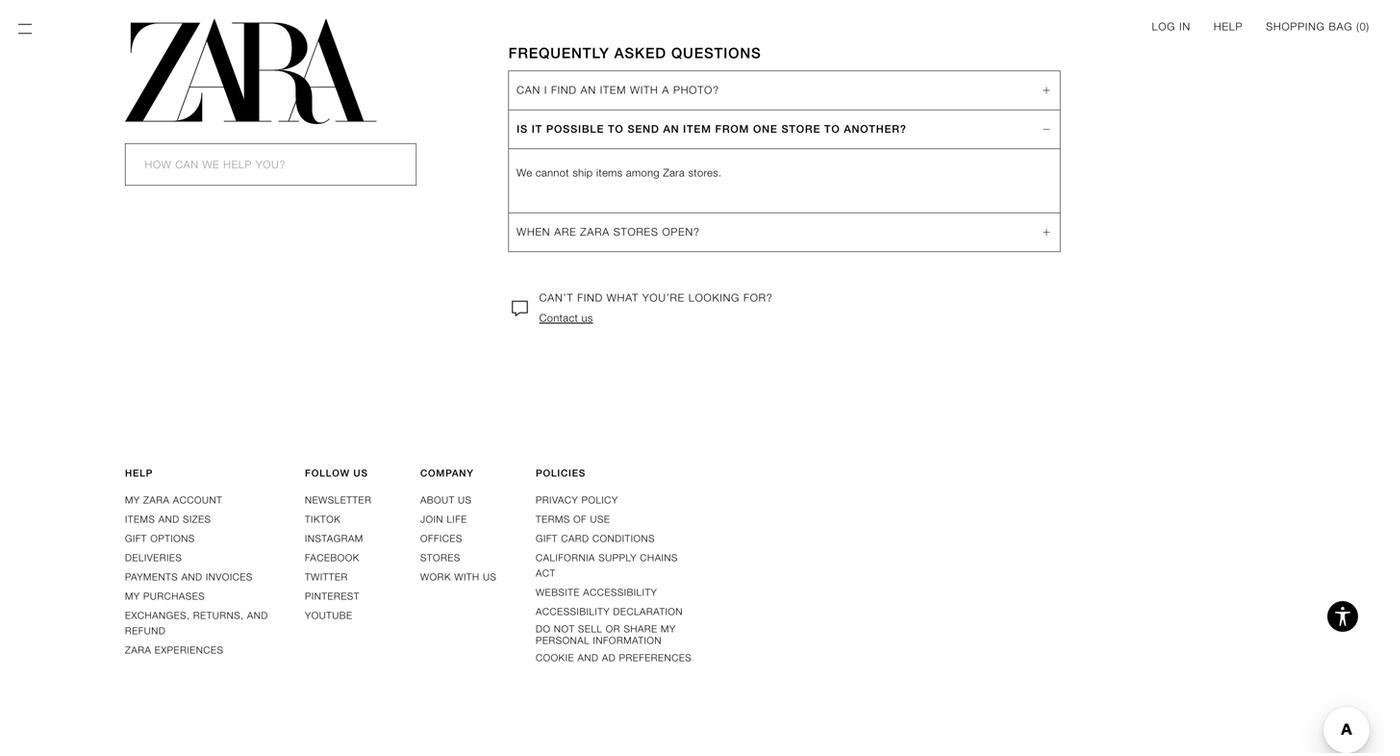 Task type: describe. For each thing, give the bounding box(es) containing it.
facebook link
[[305, 552, 360, 564]]

california
[[536, 552, 595, 564]]

and
[[578, 652, 599, 664]]

twitter link
[[305, 571, 348, 583]]

ship
[[573, 167, 593, 179]]

gift
[[125, 533, 147, 544]]

instagram link
[[305, 533, 363, 544]]

accessibility declaration link
[[536, 606, 683, 617]]

2 my from the top
[[125, 590, 140, 602]]

shopping
[[1266, 21, 1325, 33]]

items
[[596, 167, 623, 179]]

1 horizontal spatial and
[[181, 571, 203, 583]]

you're
[[642, 292, 685, 304]]

gift card conditions link
[[536, 533, 655, 544]]

less image
[[1035, 226, 1058, 238]]

purchases
[[143, 590, 205, 602]]

share
[[624, 623, 658, 635]]

zara
[[663, 167, 685, 179]]

sizes
[[183, 514, 211, 525]]

join
[[420, 514, 444, 525]]

0
[[1360, 21, 1366, 33]]

1 my from the top
[[125, 494, 140, 506]]

find
[[577, 292, 603, 304]]

1 to from the left
[[608, 123, 624, 135]]

youtube
[[305, 610, 353, 621]]

supply
[[599, 552, 637, 564]]

open menu image
[[15, 19, 35, 38]]

open?
[[662, 226, 700, 238]]

deliveries link
[[125, 552, 182, 564]]

it
[[532, 123, 543, 135]]

accessibility image
[[1324, 597, 1362, 636]]

0 horizontal spatial help
[[125, 467, 153, 479]]

among
[[626, 167, 660, 179]]

deliveries
[[125, 552, 182, 564]]

terms
[[536, 514, 570, 525]]

work with us link
[[420, 571, 497, 583]]

payments and invoices link
[[125, 571, 253, 583]]

account
[[173, 494, 222, 506]]

looking
[[689, 292, 740, 304]]

gift
[[536, 533, 558, 544]]

life
[[447, 514, 467, 525]]

an
[[663, 123, 679, 135]]

shopping bag ( 0 )
[[1266, 21, 1370, 33]]

items and sizes link
[[125, 514, 211, 525]]

us inside can't find what you're looking for? contact us
[[582, 312, 593, 324]]

website
[[536, 587, 580, 598]]

stores
[[614, 226, 659, 238]]

newsletter
[[305, 494, 372, 506]]

sell
[[578, 623, 603, 635]]

my zara account items and sizes gift options deliveries payments and invoices my purchases exchanges, returns, and refund zara experiences
[[125, 494, 268, 656]]

when
[[517, 226, 551, 238]]

log
[[1152, 21, 1176, 33]]

0 vertical spatial help
[[1214, 21, 1243, 33]]

asked
[[614, 45, 667, 61]]

preferences
[[619, 652, 692, 664]]

do
[[536, 623, 551, 635]]

zara experiences link
[[125, 644, 224, 656]]

website accessibility link
[[536, 587, 657, 598]]

1 vertical spatial accessibility
[[536, 606, 610, 617]]

card
[[561, 533, 589, 544]]

options
[[150, 533, 195, 544]]

zara logo united states. image
[[125, 19, 377, 124]]

items
[[125, 514, 155, 525]]

returns,
[[193, 610, 244, 621]]

0 vertical spatial accessibility
[[583, 587, 657, 598]]

my zara account link
[[125, 494, 222, 506]]

How can we help you? search field
[[125, 143, 417, 186]]

tiktok link
[[305, 514, 341, 525]]

is
[[517, 123, 528, 135]]

policies
[[536, 467, 586, 479]]

newsletter tiktok instagram facebook twitter pinterest youtube
[[305, 494, 372, 621]]

chains
[[640, 552, 678, 564]]

declaration
[[613, 606, 683, 617]]

help link
[[1214, 19, 1243, 35]]

act
[[536, 567, 556, 579]]

my purchases link
[[125, 590, 205, 602]]

0 status
[[1360, 21, 1366, 33]]

join life link
[[420, 514, 467, 525]]

store
[[782, 123, 821, 135]]

in
[[1179, 21, 1191, 33]]

frequently asked questions
[[509, 45, 761, 61]]



Task type: locate. For each thing, give the bounding box(es) containing it.
my down payments at the bottom of the page
[[125, 590, 140, 602]]

work
[[420, 571, 451, 583]]

and up "purchases"
[[181, 571, 203, 583]]

when are zara stores open? button
[[509, 213, 1060, 251]]

another?
[[844, 123, 907, 135]]

0 vertical spatial and
[[158, 514, 180, 525]]

log in
[[1152, 21, 1191, 33]]

1 vertical spatial help
[[125, 467, 153, 479]]

help
[[1214, 21, 1243, 33], [125, 467, 153, 479]]

or
[[606, 623, 621, 635]]

questions
[[671, 45, 761, 61]]

information
[[593, 635, 662, 646]]

are
[[554, 226, 577, 238]]

we cannot ship items among zara stores.
[[517, 167, 722, 179]]

contact
[[539, 312, 578, 324]]

us right follow
[[353, 467, 368, 479]]

is it possible to send an item from one store to another? button
[[509, 110, 1060, 149]]

cookie and ad preferences button
[[536, 652, 692, 664]]

gift options link
[[125, 533, 195, 544]]

accessibility up not
[[536, 606, 610, 617]]

invoices
[[206, 571, 253, 583]]

us up life
[[458, 494, 472, 506]]

offices link
[[420, 533, 463, 544]]

help right in
[[1214, 21, 1243, 33]]

to left send
[[608, 123, 624, 135]]

payments
[[125, 571, 178, 583]]

1 vertical spatial zara
[[143, 494, 170, 506]]

do not sell or share my personal information button
[[536, 623, 696, 646]]

us
[[582, 312, 593, 324], [353, 467, 368, 479], [458, 494, 472, 506], [483, 571, 497, 583]]

zara inside dropdown button
[[580, 226, 610, 238]]

1 horizontal spatial help
[[1214, 21, 1243, 33]]

zara down 'refund'
[[125, 644, 151, 656]]

follow
[[305, 467, 350, 479]]

can't
[[539, 292, 574, 304]]

(
[[1357, 21, 1360, 33]]

follow us
[[305, 467, 368, 479]]

us right with
[[483, 571, 497, 583]]

bag
[[1329, 21, 1353, 33]]

tiktok
[[305, 514, 341, 525]]

stores link
[[420, 552, 461, 564]]

my
[[125, 494, 140, 506], [125, 590, 140, 602]]

personal
[[536, 635, 590, 646]]

facebook
[[305, 552, 360, 564]]

offices
[[420, 533, 463, 544]]

0 vertical spatial zara
[[580, 226, 610, 238]]

not
[[554, 623, 575, 635]]

and up options
[[158, 514, 180, 525]]

0 vertical spatial my
[[125, 494, 140, 506]]

possible
[[546, 123, 604, 135]]

pinterest
[[305, 590, 360, 602]]

2 to from the left
[[824, 123, 840, 135]]

less image
[[1041, 118, 1053, 141]]

zara right are
[[580, 226, 610, 238]]

zara
[[580, 226, 610, 238], [143, 494, 170, 506], [125, 644, 151, 656]]

experiences
[[155, 644, 224, 656]]

stores.
[[688, 167, 722, 179]]

0 horizontal spatial to
[[608, 123, 624, 135]]

is it possible to send an item from one store to another?
[[517, 123, 907, 135]]

for?
[[744, 292, 773, 304]]

conditions
[[593, 533, 655, 544]]

)
[[1366, 21, 1370, 33]]

ad
[[602, 652, 616, 664]]

and right returns,
[[247, 610, 268, 621]]

pinterest link
[[305, 590, 360, 602]]

send
[[628, 123, 660, 135]]

1 vertical spatial my
[[125, 590, 140, 602]]

1 vertical spatial and
[[181, 571, 203, 583]]

help up my zara account link
[[125, 467, 153, 479]]

exchanges, returns, and refund link
[[125, 610, 268, 637]]

2 vertical spatial and
[[247, 610, 268, 621]]

youtube link
[[305, 610, 353, 621]]

company
[[420, 467, 474, 479]]

stores
[[420, 552, 461, 564]]

plus image
[[1041, 221, 1053, 244]]

to
[[608, 123, 624, 135], [824, 123, 840, 135]]

us down find
[[582, 312, 593, 324]]

my
[[661, 623, 676, 635]]

to right the store
[[824, 123, 840, 135]]

0 horizontal spatial and
[[158, 514, 180, 525]]

refund
[[125, 625, 166, 637]]

my up the items
[[125, 494, 140, 506]]

zara up items and sizes link
[[143, 494, 170, 506]]

privacy
[[536, 494, 578, 506]]

can't find what you're looking for? contact us
[[539, 292, 773, 324]]

california supply chains act link
[[536, 552, 678, 579]]

with
[[454, 571, 480, 583]]

cookie
[[536, 652, 574, 664]]

and
[[158, 514, 180, 525], [181, 571, 203, 583], [247, 610, 268, 621]]

about us link
[[420, 494, 472, 506]]

about
[[420, 494, 455, 506]]

2 horizontal spatial and
[[247, 610, 268, 621]]

2 vertical spatial zara
[[125, 644, 151, 656]]

when are zara stores open?
[[517, 226, 700, 238]]

frequently
[[509, 45, 610, 61]]

about us join life offices stores work with us
[[420, 494, 497, 583]]

cannot
[[536, 167, 569, 179]]

exchanges,
[[125, 610, 190, 621]]

accessibility up the accessibility declaration link on the left bottom of page
[[583, 587, 657, 598]]

1 horizontal spatial to
[[824, 123, 840, 135]]

privacy policy terms of use gift card conditions california supply chains act website accessibility accessibility declaration do not sell or share my personal information cookie and ad preferences
[[536, 494, 692, 664]]

of
[[573, 514, 587, 525]]

instagram
[[305, 533, 363, 544]]

twitter
[[305, 571, 348, 583]]

policy
[[582, 494, 618, 506]]



Task type: vqa. For each thing, say whether or not it's contained in the screenshot.
the bottommost UP
no



